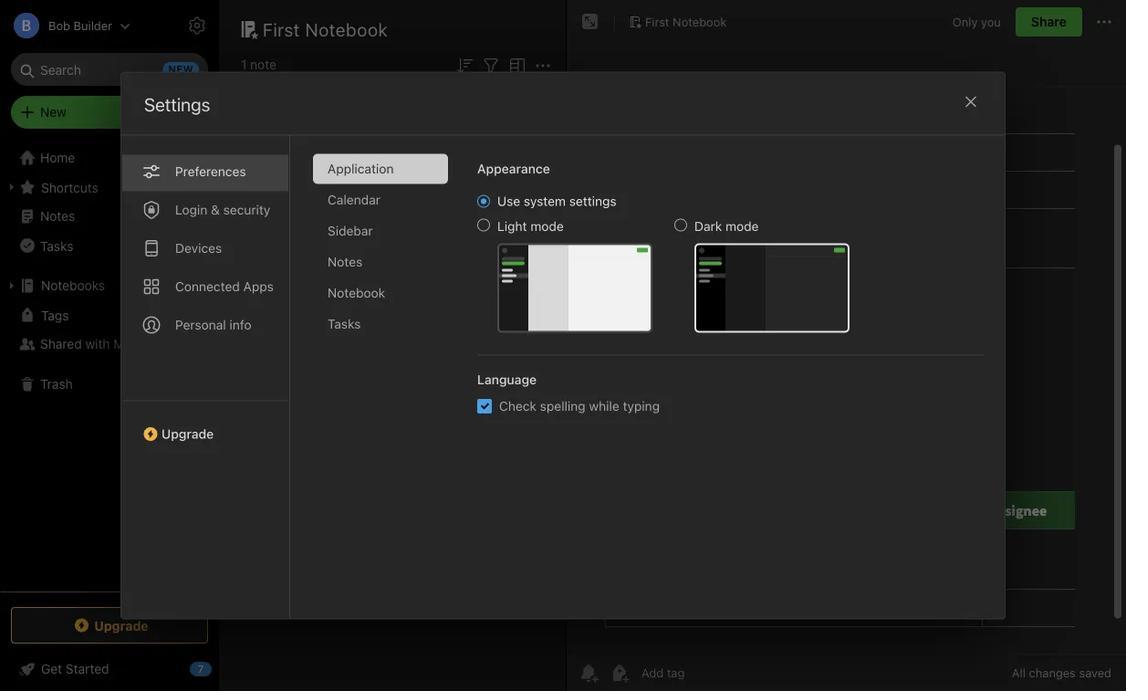 Task type: vqa. For each thing, say whether or not it's contained in the screenshot.
Send
yes



Task type: describe. For each thing, give the bounding box(es) containing it.
1 vertical spatial upgrade button
[[11, 607, 208, 644]]

spelling
[[540, 399, 586, 414]]

shortcuts button
[[0, 173, 218, 202]]

great
[[398, 143, 430, 158]]

login
[[175, 202, 208, 217]]

calendar
[[328, 192, 381, 207]]

use
[[498, 194, 521, 209]]

status
[[300, 162, 338, 177]]

share button
[[1016, 7, 1083, 37]]

notes inside tab
[[328, 254, 363, 269]]

home link
[[0, 143, 219, 173]]

login & security
[[175, 202, 271, 217]]

while
[[589, 399, 620, 414]]

application
[[328, 161, 394, 176]]

connected apps
[[175, 279, 274, 294]]

1 vertical spatial me
[[114, 337, 132, 352]]

settings
[[570, 194, 617, 209]]

settings image
[[186, 15, 208, 37]]

09/09/2099
[[319, 124, 390, 139]]

attendees
[[470, 124, 530, 139]]

close image
[[961, 91, 983, 113]]

apps
[[243, 279, 274, 294]]

1 horizontal spatial meeting
[[397, 162, 445, 177]]

first notebook button
[[623, 9, 734, 35]]

Note Editor text field
[[567, 88, 1127, 654]]

shared with me link
[[0, 330, 218, 359]]

0 vertical spatial testing
[[423, 124, 466, 139]]

up
[[378, 162, 393, 177]]

tab list for appearance
[[313, 154, 463, 619]]

note
[[250, 57, 277, 72]]

0 horizontal spatial first
[[263, 18, 300, 40]]

1 vertical spatial meeting
[[243, 181, 291, 196]]

new button
[[11, 96, 208, 129]]

info
[[230, 317, 252, 332]]

expand note image
[[580, 11, 602, 33]]

out
[[518, 162, 537, 177]]

use system settings
[[498, 194, 617, 209]]

application tab
[[313, 154, 448, 184]]

check spelling while typing
[[500, 399, 660, 414]]

goal
[[393, 124, 420, 139]]

sidebar tab
[[313, 216, 448, 246]]

mode for dark mode
[[726, 219, 759, 234]]

mode for light mode
[[531, 219, 564, 234]]

security
[[223, 202, 271, 217]]

tasks button
[[0, 231, 218, 260]]

only
[[953, 15, 978, 29]]

tasks tab
[[313, 309, 448, 339]]

1 vertical spatial testing
[[313, 143, 356, 158]]

notebooks link
[[0, 271, 218, 300]]

tasks inside "button"
[[40, 238, 73, 253]]

note window element
[[567, 0, 1127, 691]]

add tag image
[[609, 662, 631, 684]]

0 horizontal spatial notes
[[294, 181, 327, 196]]

option group containing use system settings
[[478, 193, 850, 333]]

home
[[40, 150, 75, 165]]

only you
[[953, 15, 1002, 29]]

Use system settings radio
[[478, 195, 490, 208]]

appearance
[[478, 161, 550, 176]]

assignee
[[243, 162, 297, 177]]

Light mode radio
[[478, 219, 490, 231]]

items
[[475, 143, 507, 158]]

dark mode
[[695, 219, 759, 234]]

notes inside date & time 09/09/2099 goal testing attendees me agenda testing notes great action items assignee status clean up meeting notes send out meeting notes and actio...
[[359, 143, 394, 158]]

first inside button
[[646, 15, 670, 28]]

action
[[434, 143, 471, 158]]

tree containing home
[[0, 143, 219, 591]]

devices
[[175, 241, 222, 256]]



Task type: locate. For each thing, give the bounding box(es) containing it.
1 horizontal spatial mode
[[726, 219, 759, 234]]

agenda
[[265, 143, 309, 158]]

me down date
[[243, 143, 261, 158]]

mode right dark
[[726, 219, 759, 234]]

trash
[[40, 377, 73, 392]]

check
[[500, 399, 537, 414]]

Dark mode radio
[[675, 219, 688, 231]]

& right login
[[211, 202, 220, 217]]

notebook tab
[[313, 278, 448, 308]]

notes down sidebar
[[328, 254, 363, 269]]

2 vertical spatial notes
[[328, 254, 363, 269]]

0 horizontal spatial tab list
[[121, 136, 290, 619]]

new
[[40, 105, 66, 120]]

me
[[243, 143, 261, 158], [114, 337, 132, 352]]

1 vertical spatial upgrade
[[94, 618, 149, 633]]

with
[[85, 337, 110, 352]]

1 horizontal spatial me
[[243, 143, 261, 158]]

0 horizontal spatial mode
[[531, 219, 564, 234]]

share
[[1032, 14, 1068, 29]]

&
[[274, 124, 283, 139], [211, 202, 220, 217]]

light mode
[[498, 219, 564, 234]]

1 horizontal spatial &
[[274, 124, 283, 139]]

0 vertical spatial notes
[[448, 162, 481, 177]]

personal
[[175, 317, 226, 332]]

testing up action
[[423, 124, 466, 139]]

testing up ago on the left
[[313, 143, 356, 158]]

notebook inside button
[[673, 15, 727, 28]]

expand notebooks image
[[5, 279, 19, 293]]

0 horizontal spatial first notebook
[[263, 18, 388, 40]]

trash link
[[0, 370, 218, 399]]

mode down system
[[531, 219, 564, 234]]

2 mode from the left
[[726, 219, 759, 234]]

language
[[478, 372, 537, 387]]

first
[[646, 15, 670, 28], [263, 18, 300, 40]]

0 vertical spatial upgrade
[[162, 426, 214, 442]]

& for security
[[211, 202, 220, 217]]

1 horizontal spatial first notebook
[[646, 15, 727, 28]]

calendar tab
[[313, 185, 448, 215]]

sidebar
[[328, 223, 373, 238]]

shared
[[40, 337, 82, 352]]

0 horizontal spatial testing
[[313, 143, 356, 158]]

& up agenda
[[274, 124, 283, 139]]

add a reminder image
[[578, 662, 600, 684]]

0 horizontal spatial &
[[211, 202, 220, 217]]

notebook inside tab
[[328, 285, 386, 300]]

notes link
[[0, 202, 218, 231]]

all
[[1013, 666, 1026, 680]]

& inside date & time 09/09/2099 goal testing attendees me agenda testing notes great action items assignee status clean up meeting notes send out meeting notes and actio...
[[274, 124, 283, 139]]

saved
[[1080, 666, 1112, 680]]

notes
[[359, 143, 394, 158], [40, 209, 75, 224], [328, 254, 363, 269]]

0 vertical spatial notes
[[359, 143, 394, 158]]

light
[[498, 219, 527, 234]]

preferences
[[175, 164, 246, 179]]

time
[[286, 124, 315, 139]]

typing
[[623, 399, 660, 414]]

all changes saved
[[1013, 666, 1112, 680]]

tasks inside tab
[[328, 316, 361, 331]]

clean
[[341, 162, 375, 177]]

None search field
[[24, 53, 195, 86]]

1 vertical spatial tasks
[[328, 316, 361, 331]]

tab list containing application
[[313, 154, 463, 619]]

me right with
[[114, 337, 132, 352]]

you
[[982, 15, 1002, 29]]

date & time 09/09/2099 goal testing attendees me agenda testing notes great action items assignee status clean up meeting notes send out meeting notes and actio...
[[243, 124, 537, 196]]

tab list
[[121, 136, 290, 619], [313, 154, 463, 619]]

0 vertical spatial me
[[243, 143, 261, 158]]

tags button
[[0, 300, 218, 330]]

shortcuts
[[41, 180, 98, 195]]

upgrade for the bottommost 'upgrade' popup button
[[94, 618, 149, 633]]

1 horizontal spatial upgrade
[[162, 426, 214, 442]]

Check spelling while typing checkbox
[[478, 399, 492, 414]]

meeting down few
[[243, 181, 291, 196]]

upgrade for top 'upgrade' popup button
[[162, 426, 214, 442]]

tab list containing preferences
[[121, 136, 290, 619]]

tree
[[0, 143, 219, 591]]

& for time
[[274, 124, 283, 139]]

1 vertical spatial &
[[211, 202, 220, 217]]

notes tab
[[313, 247, 448, 277]]

tasks
[[40, 238, 73, 253], [328, 316, 361, 331]]

testing
[[423, 124, 466, 139], [313, 143, 356, 158]]

upgrade inside 'tab list'
[[162, 426, 214, 442]]

0 horizontal spatial tasks
[[40, 238, 73, 253]]

system
[[524, 194, 566, 209]]

first notebook
[[646, 15, 727, 28], [263, 18, 388, 40]]

notes down action
[[448, 162, 481, 177]]

tab list for application
[[121, 136, 290, 619]]

dark
[[695, 219, 723, 234]]

actio...
[[356, 181, 396, 196]]

1
[[241, 57, 247, 72]]

0 vertical spatial tasks
[[40, 238, 73, 253]]

1 horizontal spatial tasks
[[328, 316, 361, 331]]

1 vertical spatial notes
[[294, 181, 327, 196]]

a few minutes ago
[[243, 165, 337, 178]]

0 horizontal spatial meeting
[[243, 181, 291, 196]]

notebook
[[673, 15, 727, 28], [305, 18, 388, 40], [328, 285, 386, 300]]

upgrade button
[[121, 400, 289, 449], [11, 607, 208, 644]]

date
[[243, 124, 271, 139]]

1 horizontal spatial tab list
[[313, 154, 463, 619]]

changes
[[1030, 666, 1077, 680]]

0 vertical spatial meeting
[[397, 162, 445, 177]]

and
[[331, 181, 352, 196]]

minutes
[[274, 165, 315, 178]]

notes up "up"
[[359, 143, 394, 158]]

0 vertical spatial &
[[274, 124, 283, 139]]

tasks up notebooks
[[40, 238, 73, 253]]

1 mode from the left
[[531, 219, 564, 234]]

settings
[[144, 94, 210, 115]]

0 horizontal spatial upgrade
[[94, 618, 149, 633]]

1 note
[[241, 57, 277, 72]]

tags
[[41, 308, 69, 323]]

notes down status
[[294, 181, 327, 196]]

personal info
[[175, 317, 252, 332]]

Search text field
[[24, 53, 195, 86]]

connected
[[175, 279, 240, 294]]

1 horizontal spatial testing
[[423, 124, 466, 139]]

send
[[484, 162, 515, 177]]

upgrade
[[162, 426, 214, 442], [94, 618, 149, 633]]

first up note
[[263, 18, 300, 40]]

& inside 'tab list'
[[211, 202, 220, 217]]

notebooks
[[41, 278, 105, 293]]

meeting
[[397, 162, 445, 177], [243, 181, 291, 196]]

ago
[[318, 165, 337, 178]]

0 horizontal spatial me
[[114, 337, 132, 352]]

meeting down great
[[397, 162, 445, 177]]

few
[[252, 165, 271, 178]]

shared with me
[[40, 337, 132, 352]]

a
[[243, 165, 249, 178]]

1 vertical spatial notes
[[40, 209, 75, 224]]

notes
[[448, 162, 481, 177], [294, 181, 327, 196]]

notes down shortcuts
[[40, 209, 75, 224]]

me inside date & time 09/09/2099 goal testing attendees me agenda testing notes great action items assignee status clean up meeting notes send out meeting notes and actio...
[[243, 143, 261, 158]]

1 horizontal spatial first
[[646, 15, 670, 28]]

option group
[[478, 193, 850, 333]]

mode
[[531, 219, 564, 234], [726, 219, 759, 234]]

first right "expand note" icon
[[646, 15, 670, 28]]

1 horizontal spatial notes
[[448, 162, 481, 177]]

tasks down notebook tab
[[328, 316, 361, 331]]

0 vertical spatial upgrade button
[[121, 400, 289, 449]]

first notebook inside button
[[646, 15, 727, 28]]



